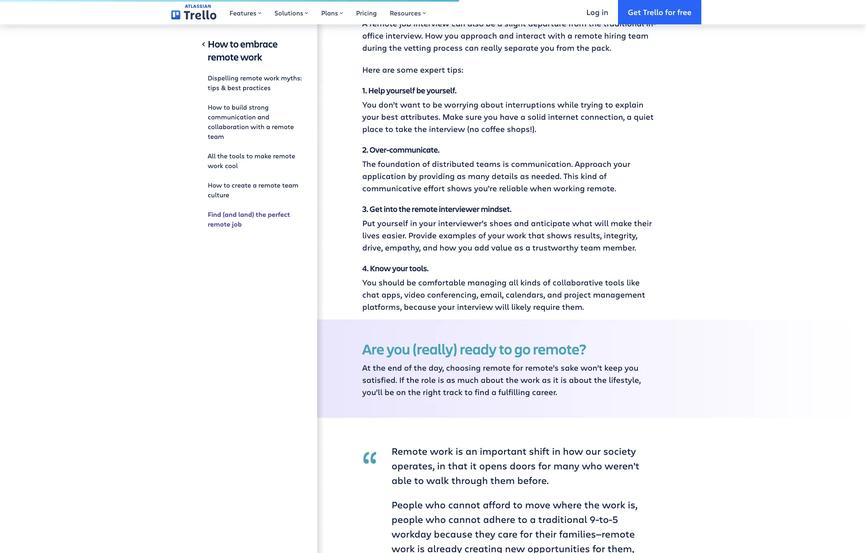 Task type: describe. For each thing, give the bounding box(es) containing it.
empathy,
[[385, 242, 421, 253]]

want
[[400, 99, 421, 110]]

2 vertical spatial who
[[426, 513, 446, 527]]

get trello for free link
[[618, 0, 702, 24]]

trying
[[581, 99, 603, 110]]

some
[[397, 64, 418, 75]]

1.
[[362, 85, 367, 96]]

all
[[208, 152, 216, 160]]

plans button
[[315, 0, 350, 24]]

all the tools to make remote work cool link
[[208, 148, 304, 174]]

team inside how to create a remote team culture
[[282, 181, 299, 190]]

land)
[[238, 210, 254, 219]]

work down workday
[[392, 543, 415, 554]]

remote inside how to build strong communication and collaboration with a remote team
[[272, 122, 294, 131]]

people who cannot afford to move where the work is, people who cannot adhere to a traditional 9-to-5 workday because they care for their families—remote work is already creating new opportunities for th
[[392, 499, 638, 554]]

team inside how to build strong communication and collaboration with a remote team
[[208, 132, 224, 141]]

walk
[[426, 474, 449, 488]]

work inside are you (really) ready to go remote? at the end of the day, choosing remote for remote's sake won't keep you satisfied. if the role is as much about the work as it is about the lifestyle, you'll be on the right track to find a fulfilling career.
[[521, 375, 540, 386]]

who inside 'remote work is an important shift in how our society operates, in that it opens doors for many who weren't able to walk through them before.'
[[582, 460, 602, 473]]

as up reliable
[[520, 171, 529, 182]]

ready
[[460, 340, 497, 359]]

care
[[498, 528, 518, 541]]

practices
[[243, 83, 271, 92]]

kinds
[[520, 277, 541, 288]]

how to create a remote team culture
[[208, 181, 299, 199]]

pricing link
[[350, 0, 383, 24]]

an
[[466, 445, 477, 458]]

integrity,
[[604, 230, 638, 241]]

shows inside the 3. get into the remote interviewer mindset. put yourself in your interviewer's shoes and anticipate what will make their lives easier. provide examples of your work that shows results, integrity, drive, empathy, and how you add value as a trustworthy team member.
[[547, 230, 572, 241]]

the down won't
[[594, 375, 607, 386]]

the down interview.
[[389, 42, 402, 53]]

how to build strong communication and collaboration with a remote team link
[[208, 99, 304, 145]]

important
[[480, 445, 527, 458]]

dispelling remote work myths: tips & best practices
[[208, 74, 302, 92]]

a inside people who cannot afford to move where the work is, people who cannot adhere to a traditional 9-to-5 workday because they care for their families—remote work is already creating new opportunities for th
[[530, 513, 536, 527]]

a inside are you (really) ready to go remote? at the end of the day, choosing remote for remote's sake won't keep you satisfied. if the role is as much about the work as it is about the lifestyle, you'll be on the right track to find a fulfilling career.
[[492, 387, 496, 398]]

sure
[[465, 112, 482, 122]]

yourself inside the 3. get into the remote interviewer mindset. put yourself in your interviewer's shoes and anticipate what will make their lives easier. provide examples of your work that shows results, integrity, drive, empathy, and how you add value as a trustworthy team member.
[[377, 218, 408, 229]]

able
[[392, 474, 412, 488]]

of inside are you (really) ready to go remote? at the end of the day, choosing remote for remote's sake won't keep you satisfied. if the role is as much about the work as it is about the lifestyle, you'll be on the right track to find a fulfilling career.
[[404, 363, 412, 374]]

opens
[[479, 460, 507, 473]]

you up end
[[387, 340, 410, 359]]

afford
[[483, 499, 511, 512]]

you inside the 4. know your tools. you should be comfortable managing all kinds of collaborative tools like chat apps, video conferencing, email, calendars, and project management platforms, because your interview will likely require them.
[[362, 277, 377, 288]]

job inside the a remote job interview can also be a slight departure from the traditional in- office interview. how you approach and interact with a remote hiring team during the vetting process can really separate you from the pack.
[[399, 18, 411, 29]]

solutions
[[275, 9, 303, 17]]

departure
[[528, 18, 567, 29]]

tips
[[208, 83, 219, 92]]

best inside dispelling remote work myths: tips & best practices
[[227, 83, 241, 92]]

adhere
[[483, 513, 515, 527]]

and inside how to build strong communication and collaboration with a remote team
[[258, 113, 269, 121]]

through
[[451, 474, 488, 488]]

job inside find (and land) the perfect remote job
[[232, 220, 242, 229]]

best inside the "1. help yourself be yourself. you don't want to be worrying about interruptions while trying to explain your best attributes. make sure you have a solid internet connection, a quiet place to take the interview (no coffee shops!)."
[[381, 112, 398, 122]]

when
[[530, 183, 552, 194]]

you're
[[474, 183, 497, 194]]

you inside the "1. help yourself be yourself. you don't want to be worrying about interruptions while trying to explain your best attributes. make sure you have a solid internet connection, a quiet place to take the interview (no coffee shops!)."
[[362, 99, 377, 110]]

approach
[[461, 30, 497, 41]]

the inside people who cannot afford to move where the work is, people who cannot adhere to a traditional 9-to-5 workday because they care for their families—remote work is already creating new opportunities for th
[[584, 499, 600, 512]]

remote work is an important shift in how our society operates, in that it opens doors for many who weren't able to walk through them before.
[[392, 445, 640, 488]]

work inside all the tools to make remote work cool
[[208, 161, 223, 170]]

the up fulfilling at right
[[506, 375, 519, 386]]

and right "shoes"
[[514, 218, 529, 229]]

as down "distributed"
[[457, 171, 466, 182]]

your up the should
[[392, 263, 408, 274]]

remote.
[[587, 183, 616, 194]]

them
[[490, 474, 515, 488]]

be inside are you (really) ready to go remote? at the end of the day, choosing remote for remote's sake won't keep you satisfied. if the role is as much about the work as it is about the lifestyle, you'll be on the right track to find a fulfilling career.
[[385, 387, 394, 398]]

to up attributes.
[[423, 99, 431, 110]]

0 vertical spatial from
[[569, 18, 587, 29]]

the right the on
[[408, 387, 421, 398]]

be down yourself.
[[433, 99, 442, 110]]

details
[[492, 171, 518, 182]]

to inside how to embrace remote work
[[230, 37, 239, 50]]

the up role
[[414, 363, 427, 374]]

all
[[509, 277, 518, 288]]

find
[[208, 210, 221, 219]]

atlassian trello image
[[171, 5, 217, 20]]

results,
[[574, 230, 602, 241]]

shoes
[[490, 218, 512, 229]]

your down "shoes"
[[488, 230, 505, 241]]

create
[[232, 181, 251, 190]]

remote inside how to create a remote team culture
[[258, 181, 281, 190]]

of up providing
[[422, 159, 430, 170]]

shows inside '2. over-communicate. the foundation of distributed teams is communication. approach your application by providing as many details as needed. this kind of communicative effort shows you're reliable when working remote.'
[[447, 183, 472, 194]]

cool
[[225, 161, 238, 170]]

new
[[505, 543, 525, 554]]

about down sake on the bottom right
[[569, 375, 592, 386]]

before.
[[517, 474, 549, 488]]

help
[[368, 85, 385, 96]]

remote inside find (and land) the perfect remote job
[[208, 220, 230, 229]]

many inside 'remote work is an important shift in how our society operates, in that it opens doors for many who weren't able to walk through them before.'
[[554, 460, 580, 473]]

will inside the 4. know your tools. you should be comfortable managing all kinds of collaborative tools like chat apps, video conferencing, email, calendars, and project management platforms, because your interview will likely require them.
[[495, 302, 509, 313]]

a inside how to create a remote team culture
[[253, 181, 257, 190]]

all the tools to make remote work cool
[[208, 152, 295, 170]]

be up "want" on the left of page
[[416, 85, 425, 96]]

log
[[587, 7, 600, 17]]

to inside all the tools to make remote work cool
[[246, 152, 253, 160]]

many inside '2. over-communicate. the foundation of distributed teams is communication. approach your application by providing as many details as needed. this kind of communicative effort shows you're reliable when working remote.'
[[468, 171, 490, 182]]

how inside the 3. get into the remote interviewer mindset. put yourself in your interviewer's shoes and anticipate what will make their lives easier. provide examples of your work that shows results, integrity, drive, empathy, and how you add value as a trustworthy team member.
[[440, 242, 456, 253]]

tools.
[[409, 263, 429, 274]]

get inside the 3. get into the remote interviewer mindset. put yourself in your interviewer's shoes and anticipate what will make their lives easier. provide examples of your work that shows results, integrity, drive, empathy, and how you add value as a trustworthy team member.
[[370, 204, 383, 215]]

find
[[475, 387, 489, 398]]

(really)
[[413, 340, 458, 359]]

1 vertical spatial who
[[425, 499, 446, 512]]

to inside how to build strong communication and collaboration with a remote team
[[224, 103, 230, 111]]

for down the families—remote
[[593, 543, 605, 554]]

work inside how to embrace remote work
[[240, 50, 262, 63]]

work inside the 3. get into the remote interviewer mindset. put yourself in your interviewer's shoes and anticipate what will make their lives easier. provide examples of your work that shows results, integrity, drive, empathy, and how you add value as a trustworthy team member.
[[507, 230, 526, 241]]

over-
[[370, 144, 389, 155]]

in right the shift
[[552, 445, 561, 458]]

easier.
[[382, 230, 406, 241]]

communication
[[208, 113, 256, 121]]

traditional inside people who cannot afford to move where the work is, people who cannot adhere to a traditional 9-to-5 workday because they care for their families—remote work is already creating new opportunities for th
[[538, 513, 587, 527]]

in up walk at bottom
[[437, 460, 446, 473]]

into
[[384, 204, 398, 215]]

require
[[533, 302, 560, 313]]

because inside the 4. know your tools. you should be comfortable managing all kinds of collaborative tools like chat apps, video conferencing, email, calendars, and project management platforms, because your interview will likely require them.
[[404, 302, 436, 313]]

member.
[[603, 242, 636, 253]]

you up lifestyle,
[[625, 363, 639, 374]]

providing
[[419, 171, 455, 182]]

provide
[[408, 230, 437, 241]]

quiet
[[634, 112, 654, 122]]

while
[[558, 99, 579, 110]]

as inside the 3. get into the remote interviewer mindset. put yourself in your interviewer's shoes and anticipate what will make their lives easier. provide examples of your work that shows results, integrity, drive, empathy, and how you add value as a trustworthy team member.
[[514, 242, 523, 253]]

for up new
[[520, 528, 533, 541]]

should
[[379, 277, 405, 288]]

families—remote
[[559, 528, 635, 541]]

to left go
[[499, 340, 512, 359]]

with inside how to build strong communication and collaboration with a remote team
[[251, 122, 265, 131]]

coffee
[[481, 124, 505, 135]]

much
[[457, 375, 479, 386]]

vetting
[[404, 42, 431, 53]]

move
[[525, 499, 551, 512]]

role
[[421, 375, 436, 386]]

end
[[388, 363, 402, 374]]

the inside all the tools to make remote work cool
[[217, 152, 228, 160]]

by
[[408, 171, 417, 182]]

and down provide
[[423, 242, 438, 253]]

you inside the 3. get into the remote interviewer mindset. put yourself in your interviewer's shoes and anticipate what will make their lives easier. provide examples of your work that shows results, integrity, drive, empathy, and how you add value as a trustworthy team member.
[[459, 242, 472, 253]]

because inside people who cannot afford to move where the work is, people who cannot adhere to a traditional 9-to-5 workday because they care for their families—remote work is already creating new opportunities for th
[[434, 528, 473, 541]]

work up 5
[[602, 499, 625, 512]]

about inside the "1. help yourself be yourself. you don't want to be worrying about interruptions while trying to explain your best attributes. make sure you have a solid internet connection, a quiet place to take the interview (no coffee shops!)."
[[481, 99, 504, 110]]

team inside the 3. get into the remote interviewer mindset. put yourself in your interviewer's shoes and anticipate what will make their lives easier. provide examples of your work that shows results, integrity, drive, empathy, and how you add value as a trustworthy team member.
[[581, 242, 601, 253]]

of up remote.
[[599, 171, 607, 182]]

solid
[[528, 112, 546, 122]]

plans
[[321, 9, 338, 17]]

strong
[[249, 103, 269, 111]]

people
[[392, 513, 423, 527]]

opportunities
[[528, 543, 590, 554]]

is down sake on the bottom right
[[561, 375, 567, 386]]

effort
[[424, 183, 445, 194]]

that inside the 3. get into the remote interviewer mindset. put yourself in your interviewer's shoes and anticipate what will make their lives easier. provide examples of your work that shows results, integrity, drive, empathy, and how you add value as a trustworthy team member.
[[528, 230, 545, 241]]

in right log
[[602, 7, 608, 17]]

how inside 'remote work is an important shift in how our society operates, in that it opens doors for many who weren't able to walk through them before.'
[[563, 445, 583, 458]]

remote inside are you (really) ready to go remote? at the end of the day, choosing remote for remote's sake won't keep you satisfied. if the role is as much about the work as it is about the lifestyle, you'll be on the right track to find a fulfilling career.
[[483, 363, 511, 374]]

right
[[423, 387, 441, 398]]

you down interact
[[541, 42, 554, 53]]

trustworthy
[[532, 242, 578, 253]]

yourself inside the "1. help yourself be yourself. you don't want to be worrying about interruptions while trying to explain your best attributes. make sure you have a solid internet connection, a quiet place to take the interview (no coffee shops!)."
[[386, 85, 415, 96]]

apps,
[[382, 290, 402, 301]]

you up process
[[445, 30, 459, 41]]

free
[[677, 7, 692, 17]]

about up find
[[481, 375, 504, 386]]

teams
[[476, 159, 501, 170]]



Task type: locate. For each thing, give the bounding box(es) containing it.
the down log
[[589, 18, 601, 29]]

be left the on
[[385, 387, 394, 398]]

0 vertical spatial that
[[528, 230, 545, 241]]

1 vertical spatial that
[[448, 460, 468, 473]]

at
[[362, 363, 371, 374]]

2 vertical spatial interview
[[457, 302, 493, 313]]

that down anticipate
[[528, 230, 545, 241]]

a
[[498, 18, 502, 29], [568, 30, 573, 41], [521, 112, 525, 122], [627, 112, 632, 122], [266, 122, 270, 131], [253, 181, 257, 190], [525, 242, 530, 253], [492, 387, 496, 398], [530, 513, 536, 527]]

0 vertical spatial with
[[548, 30, 566, 41]]

how inside how to create a remote team culture
[[208, 181, 222, 190]]

of up add
[[478, 230, 486, 241]]

job down resources
[[399, 18, 411, 29]]

connection,
[[581, 112, 625, 122]]

to left move
[[513, 499, 523, 512]]

1 you from the top
[[362, 99, 377, 110]]

0 vertical spatial you
[[362, 99, 377, 110]]

your up provide
[[419, 218, 436, 229]]

to inside 'remote work is an important shift in how our society operates, in that it opens doors for many who weren't able to walk through them before.'
[[414, 474, 424, 488]]

cannot up they
[[449, 513, 481, 527]]

2 you from the top
[[362, 277, 377, 288]]

the inside the "1. help yourself be yourself. you don't want to be worrying about interruptions while trying to explain your best attributes. make sure you have a solid internet connection, a quiet place to take the interview (no coffee shops!)."
[[414, 124, 427, 135]]

satisfied.
[[362, 375, 397, 386]]

get left trello
[[628, 7, 641, 17]]

1 horizontal spatial how
[[563, 445, 583, 458]]

they
[[475, 528, 495, 541]]

how left "our"
[[563, 445, 583, 458]]

distributed
[[432, 159, 474, 170]]

the right if
[[406, 375, 419, 386]]

yourself up easier.
[[377, 218, 408, 229]]

1 horizontal spatial will
[[595, 218, 609, 229]]

tools inside the 4. know your tools. you should be comfortable managing all kinds of collaborative tools like chat apps, video conferencing, email, calendars, and project management platforms, because your interview will likely require them.
[[605, 277, 625, 288]]

1 vertical spatial many
[[554, 460, 580, 473]]

0 horizontal spatial with
[[251, 122, 265, 131]]

it down an
[[470, 460, 477, 473]]

operates,
[[392, 460, 435, 473]]

their inside the 3. get into the remote interviewer mindset. put yourself in your interviewer's shoes and anticipate what will make their lives easier. provide examples of your work that shows results, integrity, drive, empathy, and how you add value as a trustworthy team member.
[[634, 218, 652, 229]]

1 vertical spatial how
[[563, 445, 583, 458]]

how for how to create a remote team culture
[[208, 181, 222, 190]]

to down operates,
[[414, 474, 424, 488]]

1 vertical spatial yourself
[[377, 218, 408, 229]]

1 vertical spatial interview
[[429, 124, 465, 135]]

with down departure
[[548, 30, 566, 41]]

interview down email,
[[457, 302, 493, 313]]

page progress progress bar
[[0, 0, 459, 2]]

1 vertical spatial shows
[[547, 230, 572, 241]]

1 vertical spatial get
[[370, 204, 383, 215]]

will up results,
[[595, 218, 609, 229]]

traditional inside the a remote job interview can also be a slight departure from the traditional in- office interview. how you approach and interact with a remote hiring team during the vetting process can really separate you from the pack.
[[604, 18, 644, 29]]

shows up interviewer
[[447, 183, 472, 194]]

how to build strong communication and collaboration with a remote team
[[208, 103, 294, 141]]

remote inside the 3. get into the remote interviewer mindset. put yourself in your interviewer's shoes and anticipate what will make their lives easier. provide examples of your work that shows results, integrity, drive, empathy, and how you add value as a trustworthy team member.
[[412, 204, 438, 215]]

are
[[382, 64, 395, 75]]

the inside find (and land) the perfect remote job
[[256, 210, 266, 219]]

and inside the a remote job interview can also be a slight departure from the traditional in- office interview. how you approach and interact with a remote hiring team during the vetting process can really separate you from the pack.
[[499, 30, 514, 41]]

as up career.
[[542, 375, 551, 386]]

add
[[474, 242, 489, 253]]

be inside the 4. know your tools. you should be comfortable managing all kinds of collaborative tools like chat apps, video conferencing, email, calendars, and project management platforms, because your interview will likely require them.
[[407, 277, 416, 288]]

0 vertical spatial yourself
[[386, 85, 415, 96]]

traditional down where
[[538, 513, 587, 527]]

to up connection, at right top
[[605, 99, 613, 110]]

0 horizontal spatial how
[[440, 242, 456, 253]]

tips:
[[447, 64, 464, 75]]

build
[[232, 103, 247, 111]]

how up culture
[[208, 181, 222, 190]]

how for how to build strong communication and collaboration with a remote team
[[208, 103, 222, 111]]

(no
[[467, 124, 479, 135]]

2 cannot from the top
[[449, 513, 481, 527]]

of inside the 4. know your tools. you should be comfortable managing all kinds of collaborative tools like chat apps, video conferencing, email, calendars, and project management platforms, because your interview will likely require them.
[[543, 277, 551, 288]]

for inside "link"
[[665, 7, 676, 17]]

remote inside how to embrace remote work
[[208, 50, 239, 63]]

1 vertical spatial will
[[495, 302, 509, 313]]

who up workday
[[426, 513, 446, 527]]

0 vertical spatial many
[[468, 171, 490, 182]]

the left pack.
[[577, 42, 589, 53]]

solutions button
[[268, 0, 315, 24]]

0 horizontal spatial get
[[370, 204, 383, 215]]

1 vertical spatial best
[[381, 112, 398, 122]]

video
[[404, 290, 425, 301]]

your inside the "1. help yourself be yourself. you don't want to be worrying about interruptions while trying to explain your best attributes. make sure you have a solid internet connection, a quiet place to take the interview (no coffee shops!)."
[[362, 112, 379, 122]]

0 vertical spatial will
[[595, 218, 609, 229]]

0 horizontal spatial make
[[255, 152, 271, 160]]

are you (really) ready to go remote? at the end of the day, choosing remote for remote's sake won't keep you satisfied. if the role is as much about the work as it is about the lifestyle, you'll be on the right track to find a fulfilling career.
[[362, 340, 641, 398]]

make inside all the tools to make remote work cool
[[255, 152, 271, 160]]

3.
[[362, 204, 368, 215]]

work up value
[[507, 230, 526, 241]]

interview
[[413, 18, 450, 29], [429, 124, 465, 135], [457, 302, 493, 313]]

1 horizontal spatial their
[[634, 218, 652, 229]]

examples
[[439, 230, 476, 241]]

as
[[457, 171, 466, 182], [520, 171, 529, 182], [514, 242, 523, 253], [446, 375, 455, 386], [542, 375, 551, 386]]

of right kinds
[[543, 277, 551, 288]]

will down email,
[[495, 302, 509, 313]]

with inside the a remote job interview can also be a slight departure from the traditional in- office interview. how you approach and interact with a remote hiring team during the vetting process can really separate you from the pack.
[[548, 30, 566, 41]]

their up opportunities
[[535, 528, 557, 541]]

0 horizontal spatial that
[[448, 460, 468, 473]]

office
[[362, 30, 384, 41]]

0 horizontal spatial will
[[495, 302, 509, 313]]

of right end
[[404, 363, 412, 374]]

remote's
[[525, 363, 559, 374]]

that inside 'remote work is an important shift in how our society operates, in that it opens doors for many who weren't able to walk through them before.'
[[448, 460, 468, 473]]

how down examples
[[440, 242, 456, 253]]

for
[[665, 7, 676, 17], [513, 363, 523, 374], [538, 460, 551, 473], [520, 528, 533, 541], [593, 543, 605, 554]]

to down much
[[465, 387, 473, 398]]

be inside the a remote job interview can also be a slight departure from the traditional in- office interview. how you approach and interact with a remote hiring team during the vetting process can really separate you from the pack.
[[486, 18, 495, 29]]

(and
[[223, 210, 237, 219]]

how inside how to build strong communication and collaboration with a remote team
[[208, 103, 222, 111]]

will inside the 3. get into the remote interviewer mindset. put yourself in your interviewer's shoes and anticipate what will make their lives easier. provide examples of your work that shows results, integrity, drive, empathy, and how you add value as a trustworthy team member.
[[595, 218, 609, 229]]

it
[[553, 375, 559, 386], [470, 460, 477, 473]]

on
[[396, 387, 406, 398]]

platforms,
[[362, 302, 402, 313]]

their inside people who cannot afford to move where the work is, people who cannot adhere to a traditional 9-to-5 workday because they care for their families—remote work is already creating new opportunities for th
[[535, 528, 557, 541]]

best right "&"
[[227, 83, 241, 92]]

the up satisfied.
[[373, 363, 386, 374]]

and up require
[[547, 290, 562, 301]]

you inside the "1. help yourself be yourself. you don't want to be worrying about interruptions while trying to explain your best attributes. make sure you have a solid internet connection, a quiet place to take the interview (no coffee shops!)."
[[484, 112, 498, 122]]

email,
[[480, 290, 504, 301]]

0 vertical spatial because
[[404, 302, 436, 313]]

is down workday
[[417, 543, 425, 554]]

their
[[634, 218, 652, 229], [535, 528, 557, 541]]

to left embrace
[[230, 37, 239, 50]]

0 vertical spatial it
[[553, 375, 559, 386]]

your down the conferencing,
[[438, 302, 455, 313]]

to up communication
[[224, 103, 230, 111]]

it up career.
[[553, 375, 559, 386]]

0 horizontal spatial their
[[535, 528, 557, 541]]

how inside the a remote job interview can also be a slight departure from the traditional in- office interview. how you approach and interact with a remote hiring team during the vetting process can really separate you from the pack.
[[425, 30, 443, 41]]

of inside the 3. get into the remote interviewer mindset. put yourself in your interviewer's shoes and anticipate what will make their lives easier. provide examples of your work that shows results, integrity, drive, empathy, and how you add value as a trustworthy team member.
[[478, 230, 486, 241]]

resources
[[390, 9, 421, 17]]

pricing
[[356, 9, 377, 17]]

communication.
[[511, 159, 573, 170]]

and down slight
[[499, 30, 514, 41]]

1 horizontal spatial shows
[[547, 230, 572, 241]]

to inside how to create a remote team culture
[[224, 181, 230, 190]]

0 vertical spatial tools
[[229, 152, 245, 160]]

1 horizontal spatial it
[[553, 375, 559, 386]]

0 vertical spatial how
[[440, 242, 456, 253]]

career.
[[532, 387, 557, 398]]

can
[[452, 18, 465, 29], [465, 42, 479, 53]]

tools inside all the tools to make remote work cool
[[229, 152, 245, 160]]

0 vertical spatial traditional
[[604, 18, 644, 29]]

conferencing,
[[427, 290, 478, 301]]

1 vertical spatial you
[[362, 277, 377, 288]]

team inside the a remote job interview can also be a slight departure from the traditional in- office interview. how you approach and interact with a remote hiring team during the vetting process can really separate you from the pack.
[[628, 30, 649, 41]]

in up provide
[[410, 218, 417, 229]]

1 vertical spatial can
[[465, 42, 479, 53]]

comfortable
[[418, 277, 465, 288]]

because
[[404, 302, 436, 313], [434, 528, 473, 541]]

0 horizontal spatial best
[[227, 83, 241, 92]]

is up the details
[[503, 159, 509, 170]]

in
[[602, 7, 608, 17], [410, 218, 417, 229], [552, 445, 561, 458], [437, 460, 446, 473]]

is inside people who cannot afford to move where the work is, people who cannot adhere to a traditional 9-to-5 workday because they care for their families—remote work is already creating new opportunities for th
[[417, 543, 425, 554]]

from down log
[[569, 18, 587, 29]]

because down "video"
[[404, 302, 436, 313]]

interview inside the "1. help yourself be yourself. you don't want to be worrying about interruptions while trying to explain your best attributes. make sure you have a solid internet connection, a quiet place to take the interview (no coffee shops!)."
[[429, 124, 465, 135]]

0 vertical spatial can
[[452, 18, 465, 29]]

tools up management on the bottom
[[605, 277, 625, 288]]

to down move
[[518, 513, 528, 527]]

the
[[362, 159, 376, 170]]

1 vertical spatial from
[[557, 42, 575, 53]]

for inside 'remote work is an important shift in how our society operates, in that it opens doors for many who weren't able to walk through them before.'
[[538, 460, 551, 473]]

interview.
[[386, 30, 423, 41]]

anticipate
[[531, 218, 570, 229]]

0 horizontal spatial shows
[[447, 183, 472, 194]]

who down walk at bottom
[[425, 499, 446, 512]]

you down examples
[[459, 242, 472, 253]]

what
[[572, 218, 593, 229]]

as up track
[[446, 375, 455, 386]]

1 horizontal spatial many
[[554, 460, 580, 473]]

you down 1.
[[362, 99, 377, 110]]

already
[[427, 543, 462, 554]]

remote inside dispelling remote work myths: tips & best practices
[[240, 74, 262, 82]]

a inside how to build strong communication and collaboration with a remote team
[[266, 122, 270, 131]]

mindset.
[[481, 204, 512, 215]]

1 vertical spatial make
[[611, 218, 632, 229]]

1 vertical spatial traditional
[[538, 513, 587, 527]]

the down attributes.
[[414, 124, 427, 135]]

0 horizontal spatial tools
[[229, 152, 245, 160]]

about
[[481, 99, 504, 110], [481, 375, 504, 386], [569, 375, 592, 386]]

best
[[227, 83, 241, 92], [381, 112, 398, 122]]

tools up cool
[[229, 152, 245, 160]]

how inside how to embrace remote work
[[208, 37, 228, 50]]

1 vertical spatial tools
[[605, 277, 625, 288]]

with
[[548, 30, 566, 41], [251, 122, 265, 131]]

put
[[362, 218, 375, 229]]

be right "also"
[[486, 18, 495, 29]]

team down results,
[[581, 242, 601, 253]]

make up 'integrity,'
[[611, 218, 632, 229]]

needed.
[[531, 171, 562, 182]]

because up already
[[434, 528, 473, 541]]

log in link
[[577, 0, 618, 24]]

work up practices
[[264, 74, 279, 82]]

to up create
[[246, 152, 253, 160]]

0 vertical spatial interview
[[413, 18, 450, 29]]

foundation
[[378, 159, 420, 170]]

worrying
[[444, 99, 479, 110]]

interview inside the a remote job interview can also be a slight departure from the traditional in- office interview. how you approach and interact with a remote hiring team during the vetting process can really separate you from the pack.
[[413, 18, 450, 29]]

you up chat
[[362, 277, 377, 288]]

interview down resources
[[413, 18, 450, 29]]

sake
[[561, 363, 579, 374]]

how up process
[[425, 30, 443, 41]]

for down go
[[513, 363, 523, 374]]

interview down make
[[429, 124, 465, 135]]

0 horizontal spatial many
[[468, 171, 490, 182]]

get
[[628, 7, 641, 17], [370, 204, 383, 215]]

process
[[433, 42, 463, 53]]

0 vertical spatial cannot
[[448, 499, 480, 512]]

approach
[[575, 159, 612, 170]]

interview inside the 4. know your tools. you should be comfortable managing all kinds of collaborative tools like chat apps, video conferencing, email, calendars, and project management platforms, because your interview will likely require them.
[[457, 302, 493, 313]]

0 horizontal spatial job
[[232, 220, 242, 229]]

1 vertical spatial job
[[232, 220, 242, 229]]

a
[[362, 18, 367, 29]]

get inside "link"
[[628, 7, 641, 17]]

yourself up "want" on the left of page
[[386, 85, 415, 96]]

1 vertical spatial their
[[535, 528, 557, 541]]

1 horizontal spatial traditional
[[604, 18, 644, 29]]

is inside 'remote work is an important shift in how our society operates, in that it opens doors for many who weren't able to walk through them before.'
[[456, 445, 463, 458]]

0 horizontal spatial it
[[470, 460, 477, 473]]

to up culture
[[224, 181, 230, 190]]

many up you're
[[468, 171, 490, 182]]

is inside '2. over-communicate. the foundation of distributed teams is communication. approach your application by providing as many details as needed. this kind of communicative effort shows you're reliable when working remote.'
[[503, 159, 509, 170]]

1 vertical spatial because
[[434, 528, 473, 541]]

work inside 'remote work is an important shift in how our society operates, in that it opens doors for many who weren't able to walk through them before.'
[[430, 445, 453, 458]]

1 vertical spatial with
[[251, 122, 265, 131]]

1 vertical spatial cannot
[[449, 513, 481, 527]]

the inside the 3. get into the remote interviewer mindset. put yourself in your interviewer's shoes and anticipate what will make their lives easier. provide examples of your work that shows results, integrity, drive, empathy, and how you add value as a trustworthy team member.
[[399, 204, 411, 215]]

yourself
[[386, 85, 415, 96], [377, 218, 408, 229]]

where
[[553, 499, 582, 512]]

1 horizontal spatial with
[[548, 30, 566, 41]]

shops!).
[[507, 124, 536, 135]]

the up 9-
[[584, 499, 600, 512]]

0 vertical spatial job
[[399, 18, 411, 29]]

work inside dispelling remote work myths: tips & best practices
[[264, 74, 279, 82]]

who
[[582, 460, 602, 473], [425, 499, 446, 512], [426, 513, 446, 527]]

1 horizontal spatial best
[[381, 112, 398, 122]]

work down all on the top of the page
[[208, 161, 223, 170]]

work down remote's
[[521, 375, 540, 386]]

is right role
[[438, 375, 444, 386]]

how up communication
[[208, 103, 222, 111]]

be
[[486, 18, 495, 29], [416, 85, 425, 96], [433, 99, 442, 110], [407, 277, 416, 288], [385, 387, 394, 398]]

shows
[[447, 183, 472, 194], [547, 230, 572, 241]]

make
[[442, 112, 463, 122]]

it inside are you (really) ready to go remote? at the end of the day, choosing remote for remote's sake won't keep you satisfied. if the role is as much about the work as it is about the lifestyle, you'll be on the right track to find a fulfilling career.
[[553, 375, 559, 386]]

as right value
[[514, 242, 523, 253]]

also
[[467, 18, 484, 29]]

a inside the 3. get into the remote interviewer mindset. put yourself in your interviewer's shoes and anticipate what will make their lives easier. provide examples of your work that shows results, integrity, drive, empathy, and how you add value as a trustworthy team member.
[[525, 242, 530, 253]]

the right all on the top of the page
[[217, 152, 228, 160]]

0 vertical spatial who
[[582, 460, 602, 473]]

many up where
[[554, 460, 580, 473]]

1 cannot from the top
[[448, 499, 480, 512]]

is
[[503, 159, 509, 170], [438, 375, 444, 386], [561, 375, 567, 386], [456, 445, 463, 458], [417, 543, 425, 554]]

for inside are you (really) ready to go remote? at the end of the day, choosing remote for remote's sake won't keep you satisfied. if the role is as much about the work as it is about the lifestyle, you'll be on the right track to find a fulfilling career.
[[513, 363, 523, 374]]

1 horizontal spatial that
[[528, 230, 545, 241]]

who down "our"
[[582, 460, 602, 473]]

1 horizontal spatial tools
[[605, 277, 625, 288]]

0 vertical spatial best
[[227, 83, 241, 92]]

1 horizontal spatial get
[[628, 7, 641, 17]]

in-
[[646, 18, 656, 29]]

0 horizontal spatial traditional
[[538, 513, 587, 527]]

1 horizontal spatial make
[[611, 218, 632, 229]]

expert
[[420, 64, 445, 75]]

to left take
[[385, 124, 393, 135]]

and inside the 4. know your tools. you should be comfortable managing all kinds of collaborative tools like chat apps, video conferencing, email, calendars, and project management platforms, because your interview will likely require them.
[[547, 290, 562, 301]]

make inside the 3. get into the remote interviewer mindset. put yourself in your interviewer's shoes and anticipate what will make their lives easier. provide examples of your work that shows results, integrity, drive, empathy, and how you add value as a trustworthy team member.
[[611, 218, 632, 229]]

5
[[613, 513, 618, 527]]

internet
[[548, 112, 579, 122]]

workday
[[392, 528, 431, 541]]

1 vertical spatial it
[[470, 460, 477, 473]]

9-
[[590, 513, 599, 527]]

your inside '2. over-communicate. the foundation of distributed teams is communication. approach your application by providing as many details as needed. this kind of communicative effort shows you're reliable when working remote.'
[[614, 159, 631, 170]]

you up coffee
[[484, 112, 498, 122]]

1 horizontal spatial job
[[399, 18, 411, 29]]

in inside the 3. get into the remote interviewer mindset. put yourself in your interviewer's shoes and anticipate what will make their lives easier. provide examples of your work that shows results, integrity, drive, empathy, and how you add value as a trustworthy team member.
[[410, 218, 417, 229]]

to-
[[599, 513, 613, 527]]

0 vertical spatial their
[[634, 218, 652, 229]]

traditional up hiring
[[604, 18, 644, 29]]

remote inside all the tools to make remote work cool
[[273, 152, 295, 160]]

here are some expert tips:
[[362, 64, 464, 75]]

make down how to build strong communication and collaboration with a remote team link
[[255, 152, 271, 160]]

0 vertical spatial shows
[[447, 183, 472, 194]]

can down approach
[[465, 42, 479, 53]]

for left free
[[665, 7, 676, 17]]

how for how to embrace remote work
[[208, 37, 228, 50]]

don't
[[379, 99, 398, 110]]

it inside 'remote work is an important shift in how our society operates, in that it opens doors for many who weren't able to walk through them before.'
[[470, 460, 477, 473]]

0 vertical spatial get
[[628, 7, 641, 17]]

0 vertical spatial make
[[255, 152, 271, 160]]

dispelling
[[208, 74, 238, 82]]



Task type: vqa. For each thing, say whether or not it's contained in the screenshot.
workday
yes



